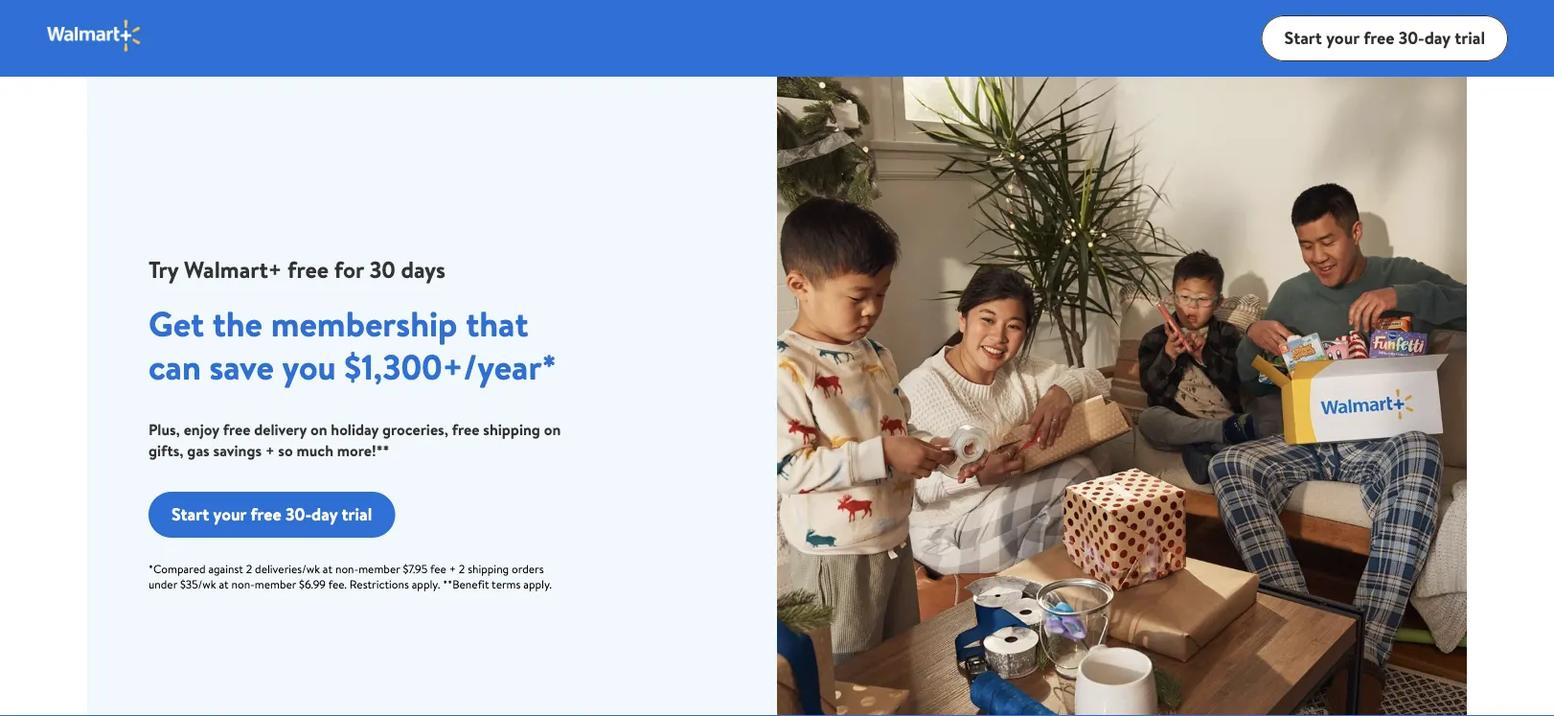 Task type: locate. For each thing, give the bounding box(es) containing it.
0 vertical spatial day
[[1425, 26, 1451, 50]]

apply. left **benefit
[[412, 576, 440, 592]]

1 horizontal spatial trial
[[1455, 26, 1486, 50]]

day
[[1425, 26, 1451, 50], [312, 502, 338, 526]]

30-
[[1399, 26, 1425, 50], [286, 502, 312, 526]]

the
[[213, 300, 263, 347]]

0 horizontal spatial at
[[219, 576, 229, 592]]

get the membership that can save you $1,300+/year*
[[149, 300, 557, 391]]

0 horizontal spatial start your free 30-day trial button
[[149, 492, 395, 538]]

0 horizontal spatial day
[[312, 502, 338, 526]]

**benefit
[[443, 576, 489, 592]]

0 horizontal spatial on
[[311, 419, 327, 440]]

1 horizontal spatial at
[[323, 560, 333, 577]]

start for the rightmost start your free 30-day trial button
[[1285, 26, 1323, 50]]

apply. right terms
[[524, 576, 552, 592]]

get
[[149, 300, 204, 347]]

1 vertical spatial +
[[449, 560, 456, 577]]

2 apply. from the left
[[524, 576, 552, 592]]

0 vertical spatial start
[[1285, 26, 1323, 50]]

start
[[1285, 26, 1323, 50], [172, 502, 209, 526]]

fee.
[[328, 576, 347, 592]]

at right deliveries/wk
[[323, 560, 333, 577]]

1 horizontal spatial start your free 30-day trial
[[1285, 26, 1486, 50]]

1 horizontal spatial 2
[[459, 560, 465, 577]]

member left $7.95
[[359, 560, 400, 577]]

1 horizontal spatial walmart+ image
[[777, 77, 1468, 716]]

0 vertical spatial 30-
[[1399, 26, 1425, 50]]

30- for bottom start your free 30-day trial button
[[286, 502, 312, 526]]

0 horizontal spatial trial
[[342, 502, 372, 526]]

0 vertical spatial start your free 30-day trial
[[1285, 26, 1486, 50]]

1 vertical spatial start
[[172, 502, 209, 526]]

1 vertical spatial trial
[[342, 502, 372, 526]]

0 horizontal spatial walmart+ image
[[46, 19, 143, 53]]

0 vertical spatial your
[[1327, 26, 1360, 50]]

1 vertical spatial walmart+ image
[[777, 77, 1468, 716]]

*compared
[[149, 560, 206, 577]]

save
[[209, 343, 274, 391]]

1 horizontal spatial start
[[1285, 26, 1323, 50]]

under
[[149, 576, 177, 592]]

1 horizontal spatial day
[[1425, 26, 1451, 50]]

1 horizontal spatial on
[[544, 419, 561, 440]]

+ inside "plus, enjoy free delivery on holiday groceries, free shipping on gifts, gas savings + so much more!**"
[[265, 440, 275, 461]]

trial
[[1455, 26, 1486, 50], [342, 502, 372, 526]]

at right $35/wk
[[219, 576, 229, 592]]

0 horizontal spatial +
[[265, 440, 275, 461]]

1 vertical spatial start your free 30-day trial
[[172, 502, 372, 526]]

2 2 from the left
[[459, 560, 465, 577]]

1 horizontal spatial +
[[449, 560, 456, 577]]

0 horizontal spatial your
[[213, 502, 247, 526]]

0 horizontal spatial 30-
[[286, 502, 312, 526]]

+ left so
[[265, 440, 275, 461]]

your
[[1327, 26, 1360, 50], [213, 502, 247, 526]]

non- right $6.99
[[335, 560, 359, 577]]

walmart+
[[184, 253, 282, 285]]

2 right fee at the left bottom
[[459, 560, 465, 577]]

plus, enjoy free delivery on holiday groceries, free shipping on gifts, gas savings + so much more!**
[[149, 419, 561, 461]]

0 horizontal spatial non-
[[231, 576, 255, 592]]

free
[[1364, 26, 1395, 50], [288, 253, 329, 285], [223, 419, 251, 440], [452, 419, 480, 440], [251, 502, 282, 526]]

0 horizontal spatial start your free 30-day trial
[[172, 502, 372, 526]]

that
[[466, 300, 529, 347]]

1 horizontal spatial your
[[1327, 26, 1360, 50]]

30
[[370, 253, 396, 285]]

1 horizontal spatial 30-
[[1399, 26, 1425, 50]]

on
[[311, 419, 327, 440], [544, 419, 561, 440]]

plus,
[[149, 419, 180, 440]]

groceries,
[[382, 419, 449, 440]]

shipping inside *compared against 2 deliveries/wk at non-member $7.95 fee + 2 shipping orders under $35/wk at non-member $6.99 fee. restrictions apply. **benefit terms apply.
[[468, 560, 509, 577]]

start your free 30-day trial for bottom start your free 30-day trial button
[[172, 502, 372, 526]]

walmart+ image
[[46, 19, 143, 53], [777, 77, 1468, 716]]

0 vertical spatial start your free 30-day trial button
[[1262, 15, 1509, 61]]

+ inside *compared against 2 deliveries/wk at non-member $7.95 fee + 2 shipping orders under $35/wk at non-member $6.99 fee. restrictions apply. **benefit terms apply.
[[449, 560, 456, 577]]

0 vertical spatial walmart+ image
[[46, 19, 143, 53]]

member
[[359, 560, 400, 577], [255, 576, 296, 592]]

non- right $35/wk
[[231, 576, 255, 592]]

shipping left 'orders'
[[468, 560, 509, 577]]

at
[[323, 560, 333, 577], [219, 576, 229, 592]]

member left $6.99
[[255, 576, 296, 592]]

non-
[[335, 560, 359, 577], [231, 576, 255, 592]]

2
[[246, 560, 252, 577], [459, 560, 465, 577]]

1 vertical spatial shipping
[[468, 560, 509, 577]]

shipping
[[483, 419, 540, 440], [468, 560, 509, 577]]

start your free 30-day trial
[[1285, 26, 1486, 50], [172, 502, 372, 526]]

you
[[282, 343, 336, 391]]

shipping down the $1,300+/year*
[[483, 419, 540, 440]]

0 vertical spatial shipping
[[483, 419, 540, 440]]

apply.
[[412, 576, 440, 592], [524, 576, 552, 592]]

+
[[265, 440, 275, 461], [449, 560, 456, 577]]

start your free 30-day trial for the rightmost start your free 30-day trial button
[[1285, 26, 1486, 50]]

0 horizontal spatial 2
[[246, 560, 252, 577]]

$1,300+/year*
[[344, 343, 557, 391]]

0 vertical spatial +
[[265, 440, 275, 461]]

1 horizontal spatial apply.
[[524, 576, 552, 592]]

start for bottom start your free 30-day trial button
[[172, 502, 209, 526]]

1 apply. from the left
[[412, 576, 440, 592]]

deliveries/wk
[[255, 560, 320, 577]]

0 horizontal spatial start
[[172, 502, 209, 526]]

+ right fee at the left bottom
[[449, 560, 456, 577]]

2 right against
[[246, 560, 252, 577]]

$35/wk
[[180, 576, 216, 592]]

1 vertical spatial 30-
[[286, 502, 312, 526]]

1 horizontal spatial member
[[359, 560, 400, 577]]

$6.99
[[299, 576, 326, 592]]

start your free 30-day trial button
[[1262, 15, 1509, 61], [149, 492, 395, 538]]

0 horizontal spatial apply.
[[412, 576, 440, 592]]

0 vertical spatial trial
[[1455, 26, 1486, 50]]

1 vertical spatial day
[[312, 502, 338, 526]]



Task type: describe. For each thing, give the bounding box(es) containing it.
1 2 from the left
[[246, 560, 252, 577]]

trial for bottom start your free 30-day trial button
[[342, 502, 372, 526]]

try walmart+ free for 30 days
[[149, 253, 446, 285]]

restrictions
[[350, 576, 409, 592]]

1 horizontal spatial start your free 30-day trial button
[[1262, 15, 1509, 61]]

1 horizontal spatial non-
[[335, 560, 359, 577]]

delivery
[[254, 419, 307, 440]]

can
[[149, 343, 201, 391]]

try
[[149, 253, 179, 285]]

savings
[[213, 440, 262, 461]]

for
[[334, 253, 364, 285]]

0 horizontal spatial member
[[255, 576, 296, 592]]

$7.95
[[403, 560, 428, 577]]

enjoy
[[184, 419, 219, 440]]

shipping inside "plus, enjoy free delivery on holiday groceries, free shipping on gifts, gas savings + so much more!**"
[[483, 419, 540, 440]]

*compared against 2 deliveries/wk at non-member $7.95 fee + 2 shipping orders under $35/wk at non-member $6.99 fee. restrictions apply. **benefit terms apply.
[[149, 560, 552, 592]]

1 on from the left
[[311, 419, 327, 440]]

day for the rightmost start your free 30-day trial button
[[1425, 26, 1451, 50]]

fee
[[430, 560, 447, 577]]

30- for the rightmost start your free 30-day trial button
[[1399, 26, 1425, 50]]

holiday
[[331, 419, 379, 440]]

gifts,
[[149, 440, 184, 461]]

days
[[401, 253, 446, 285]]

orders
[[512, 560, 544, 577]]

more!**
[[337, 440, 390, 461]]

trial for the rightmost start your free 30-day trial button
[[1455, 26, 1486, 50]]

2 on from the left
[[544, 419, 561, 440]]

so
[[278, 440, 293, 461]]

terms
[[492, 576, 521, 592]]

much
[[297, 440, 334, 461]]

membership
[[271, 300, 458, 347]]

1 vertical spatial start your free 30-day trial button
[[149, 492, 395, 538]]

against
[[208, 560, 243, 577]]

gas
[[187, 440, 210, 461]]

1 vertical spatial your
[[213, 502, 247, 526]]

day for bottom start your free 30-day trial button
[[312, 502, 338, 526]]



Task type: vqa. For each thing, say whether or not it's contained in the screenshot.
DEALS link
no



